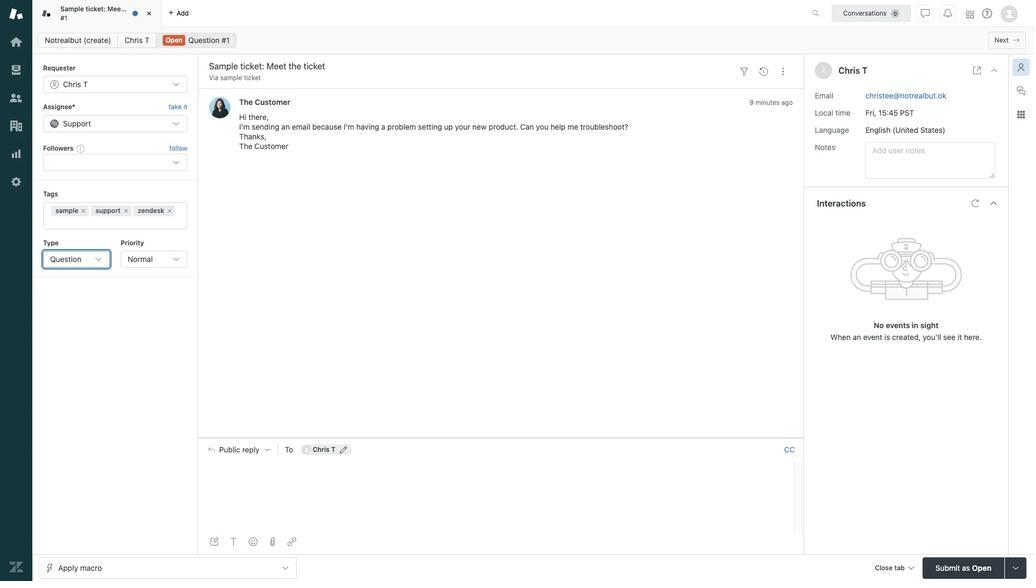 Task type: vqa. For each thing, say whether or not it's contained in the screenshot.
INCIDENT popup button
no



Task type: describe. For each thing, give the bounding box(es) containing it.
public
[[219, 446, 240, 454]]

via
[[209, 74, 218, 82]]

format text image
[[229, 538, 238, 547]]

ticket:
[[86, 5, 106, 13]]

customer inside hi there, i'm sending an email because i'm having a problem setting up your new product. can you help me troubleshoot? thanks, the customer
[[254, 142, 288, 151]]

reporting image
[[9, 147, 23, 161]]

time
[[835, 108, 851, 117]]

priority
[[121, 239, 144, 247]]

to
[[285, 445, 293, 454]]

apps image
[[1017, 110, 1026, 119]]

zendesk image
[[9, 561, 23, 575]]

zendesk support image
[[9, 7, 23, 21]]

15:45
[[879, 108, 898, 117]]

t up fri,
[[862, 66, 868, 75]]

next
[[995, 36, 1009, 44]]

notrealbut (create)
[[45, 36, 111, 45]]

via sample ticket
[[209, 74, 261, 82]]

ticket inside sample ticket: meet the ticket #1
[[137, 5, 155, 13]]

submit
[[936, 564, 960, 573]]

tabs tab list
[[32, 0, 801, 27]]

add
[[177, 9, 189, 17]]

cc button
[[784, 445, 795, 455]]

chris t link
[[118, 33, 156, 48]]

english
[[866, 125, 891, 134]]

notifications image
[[944, 9, 952, 18]]

(united
[[893, 125, 918, 134]]

remove image for sample
[[81, 208, 87, 214]]

admin image
[[9, 175, 23, 189]]

created,
[[892, 333, 921, 342]]

main element
[[0, 0, 32, 582]]

apply macro
[[58, 564, 102, 573]]

minutes
[[756, 99, 780, 107]]

tags
[[43, 190, 58, 198]]

language
[[815, 125, 849, 134]]

up
[[444, 122, 453, 132]]

close
[[875, 564, 893, 572]]

type
[[43, 239, 59, 247]]

pst
[[900, 108, 914, 117]]

followers element
[[43, 154, 187, 171]]

states)
[[920, 125, 945, 134]]

there,
[[248, 113, 269, 122]]

question #1
[[188, 36, 230, 45]]

close image
[[144, 8, 155, 19]]

0 vertical spatial customer
[[255, 98, 290, 107]]

problem
[[387, 122, 416, 132]]

can
[[520, 122, 534, 132]]

me
[[568, 122, 578, 132]]

conversations
[[843, 9, 887, 17]]

chris t right "christee@notrealbut.ok" icon
[[313, 446, 335, 454]]

email
[[815, 91, 834, 100]]

event
[[863, 333, 882, 342]]

support
[[63, 119, 91, 128]]

the customer link
[[239, 98, 290, 107]]

avatar image
[[209, 97, 231, 119]]

local
[[815, 108, 833, 117]]

chris inside requester element
[[63, 80, 81, 89]]

normal
[[128, 255, 153, 264]]

follow button
[[169, 144, 187, 153]]

edit user image
[[340, 446, 347, 454]]

close tab
[[875, 564, 905, 572]]

get help image
[[982, 9, 992, 18]]

notes
[[815, 142, 836, 152]]

an inside no events in sight when an event is created, you'll see it here.
[[853, 333, 861, 342]]

view more details image
[[973, 66, 981, 75]]

followers
[[43, 144, 73, 152]]

secondary element
[[32, 30, 1034, 51]]

you
[[536, 122, 549, 132]]

normal button
[[121, 251, 187, 268]]

open inside secondary element
[[166, 36, 182, 44]]

1 the from the top
[[239, 98, 253, 107]]

button displays agent's chat status as invisible. image
[[921, 9, 930, 18]]

apply
[[58, 564, 78, 573]]

2 i'm from the left
[[344, 122, 354, 132]]

in
[[912, 321, 918, 330]]

sending
[[252, 122, 279, 132]]

fri, 15:45 pst
[[866, 108, 914, 117]]

it inside button
[[183, 103, 187, 111]]

see
[[943, 333, 956, 342]]

having
[[356, 122, 379, 132]]

customer context image
[[1017, 63, 1026, 72]]

the inside hi there, i'm sending an email because i'm having a problem setting up your new product. can you help me troubleshoot? thanks, the customer
[[239, 142, 252, 151]]

9
[[750, 99, 754, 107]]

remove image
[[123, 208, 129, 214]]

views image
[[9, 63, 23, 77]]

reply
[[242, 446, 259, 454]]

take it
[[169, 103, 187, 111]]

when
[[831, 333, 851, 342]]

requester element
[[43, 76, 187, 93]]

#1 inside secondary element
[[222, 36, 230, 45]]

christee@notrealbut.ok image
[[302, 446, 311, 454]]

no
[[874, 321, 884, 330]]



Task type: locate. For each thing, give the bounding box(es) containing it.
t inside requester element
[[83, 80, 88, 89]]

customer up there,
[[255, 98, 290, 107]]

filter image
[[740, 67, 749, 76]]

submit as open
[[936, 564, 992, 573]]

open
[[166, 36, 182, 44], [972, 564, 992, 573]]

chris t down close image
[[125, 36, 149, 45]]

1 horizontal spatial it
[[958, 333, 962, 342]]

1 i'm from the left
[[239, 122, 250, 132]]

#1 up via sample ticket
[[222, 36, 230, 45]]

insert emojis image
[[249, 538, 257, 547]]

remove image for zendesk
[[166, 208, 173, 214]]

hi there, i'm sending an email because i'm having a problem setting up your new product. can you help me troubleshoot? thanks, the customer
[[239, 113, 628, 151]]

1 horizontal spatial question
[[188, 36, 220, 45]]

zendesk
[[138, 207, 164, 215]]

chris down requester
[[63, 80, 81, 89]]

displays possible ticket submission types image
[[1012, 564, 1020, 573]]

question for question
[[50, 255, 81, 264]]

assignee* element
[[43, 115, 187, 132]]

chris
[[125, 36, 143, 45], [839, 66, 860, 75], [63, 80, 81, 89], [313, 446, 330, 454]]

0 vertical spatial it
[[183, 103, 187, 111]]

t
[[145, 36, 149, 45], [862, 66, 868, 75], [83, 80, 88, 89], [331, 446, 335, 454]]

support
[[96, 207, 121, 215]]

1 vertical spatial sample
[[55, 207, 78, 215]]

question down the add
[[188, 36, 220, 45]]

tab
[[894, 564, 905, 572]]

english (united states)
[[866, 125, 945, 134]]

chris t inside secondary element
[[125, 36, 149, 45]]

ticket right 'the'
[[137, 5, 155, 13]]

add attachment image
[[268, 538, 277, 547]]

hide composer image
[[497, 434, 505, 443]]

the up hi
[[239, 98, 253, 107]]

ticket up the customer
[[244, 74, 261, 82]]

1 vertical spatial customer
[[254, 142, 288, 151]]

add button
[[162, 0, 195, 26]]

0 vertical spatial the
[[239, 98, 253, 107]]

interactions
[[817, 199, 866, 208]]

help
[[551, 122, 566, 132]]

9 minutes ago text field
[[750, 99, 793, 107]]

t up support
[[83, 80, 88, 89]]

0 vertical spatial open
[[166, 36, 182, 44]]

it right take
[[183, 103, 187, 111]]

is
[[884, 333, 890, 342]]

local time
[[815, 108, 851, 117]]

i'm down hi
[[239, 122, 250, 132]]

an left event
[[853, 333, 861, 342]]

an left email
[[281, 122, 290, 132]]

macro
[[80, 564, 102, 573]]

0 horizontal spatial sample
[[55, 207, 78, 215]]

Subject field
[[207, 60, 733, 73]]

sight
[[920, 321, 939, 330]]

1 vertical spatial #1
[[222, 36, 230, 45]]

0 horizontal spatial ticket
[[137, 5, 155, 13]]

draft mode image
[[210, 538, 219, 547]]

1 vertical spatial question
[[50, 255, 81, 264]]

get started image
[[9, 35, 23, 49]]

it right see
[[958, 333, 962, 342]]

0 horizontal spatial remove image
[[81, 208, 87, 214]]

a
[[381, 122, 385, 132]]

question inside secondary element
[[188, 36, 220, 45]]

zendesk products image
[[966, 11, 974, 18]]

add link (cmd k) image
[[288, 538, 296, 547]]

new
[[472, 122, 487, 132]]

product.
[[489, 122, 518, 132]]

1 vertical spatial ticket
[[244, 74, 261, 82]]

thanks,
[[239, 132, 266, 141]]

1 vertical spatial it
[[958, 333, 962, 342]]

troubleshoot?
[[580, 122, 628, 132]]

you'll
[[923, 333, 941, 342]]

0 vertical spatial an
[[281, 122, 290, 132]]

take it button
[[169, 102, 187, 113]]

next button
[[988, 32, 1026, 49]]

events
[[886, 321, 910, 330]]

notrealbut (create) button
[[38, 33, 118, 48]]

close tab button
[[870, 558, 918, 581]]

assignee*
[[43, 103, 75, 111]]

sample
[[60, 5, 84, 13]]

user image
[[820, 67, 827, 74], [821, 68, 826, 74]]

sample down tags
[[55, 207, 78, 215]]

meet
[[107, 5, 123, 13]]

chris right "christee@notrealbut.ok" icon
[[313, 446, 330, 454]]

0 horizontal spatial question
[[50, 255, 81, 264]]

0 horizontal spatial an
[[281, 122, 290, 132]]

it inside no events in sight when an event is created, you'll see it here.
[[958, 333, 962, 342]]

1 remove image from the left
[[81, 208, 87, 214]]

0 horizontal spatial it
[[183, 103, 187, 111]]

2 the from the top
[[239, 142, 252, 151]]

question for question #1
[[188, 36, 220, 45]]

tab containing sample ticket: meet the ticket
[[32, 0, 162, 27]]

1 horizontal spatial #1
[[222, 36, 230, 45]]

chris t up time
[[839, 66, 868, 75]]

1 horizontal spatial i'm
[[344, 122, 354, 132]]

customer
[[255, 98, 290, 107], [254, 142, 288, 151]]

#1 inside sample ticket: meet the ticket #1
[[60, 14, 67, 22]]

setting
[[418, 122, 442, 132]]

tab
[[32, 0, 162, 27]]

chris t inside requester element
[[63, 80, 88, 89]]

t inside the chris t link
[[145, 36, 149, 45]]

0 vertical spatial sample
[[220, 74, 242, 82]]

Add user notes text field
[[866, 142, 995, 179]]

ticket actions image
[[779, 67, 787, 76]]

1 vertical spatial an
[[853, 333, 861, 342]]

0 vertical spatial #1
[[60, 14, 67, 22]]

because
[[312, 122, 342, 132]]

1 horizontal spatial remove image
[[166, 208, 173, 214]]

sample ticket: meet the ticket #1
[[60, 5, 155, 22]]

0 vertical spatial ticket
[[137, 5, 155, 13]]

chris up time
[[839, 66, 860, 75]]

open down add dropdown button
[[166, 36, 182, 44]]

hi
[[239, 113, 246, 122]]

ticket
[[137, 5, 155, 13], [244, 74, 261, 82]]

notrealbut
[[45, 36, 82, 45]]

public reply
[[219, 446, 259, 454]]

follow
[[169, 144, 187, 152]]

t down close image
[[145, 36, 149, 45]]

customer down 'sending'
[[254, 142, 288, 151]]

remove image left support
[[81, 208, 87, 214]]

info on adding followers image
[[77, 144, 85, 153]]

fri,
[[866, 108, 877, 117]]

an inside hi there, i'm sending an email because i'm having a problem setting up your new product. can you help me troubleshoot? thanks, the customer
[[281, 122, 290, 132]]

the customer
[[239, 98, 290, 107]]

1 horizontal spatial sample
[[220, 74, 242, 82]]

the
[[125, 5, 135, 13]]

question down "type"
[[50, 255, 81, 264]]

it
[[183, 103, 187, 111], [958, 333, 962, 342]]

sample
[[220, 74, 242, 82], [55, 207, 78, 215]]

chris down 'the'
[[125, 36, 143, 45]]

email
[[292, 122, 310, 132]]

no events in sight when an event is created, you'll see it here.
[[831, 321, 982, 342]]

remove image right zendesk on the left top of page
[[166, 208, 173, 214]]

#1 down sample
[[60, 14, 67, 22]]

(create)
[[84, 36, 111, 45]]

1 horizontal spatial an
[[853, 333, 861, 342]]

2 remove image from the left
[[166, 208, 173, 214]]

here.
[[964, 333, 982, 342]]

public reply button
[[199, 439, 278, 461]]

chris t down requester
[[63, 80, 88, 89]]

0 horizontal spatial open
[[166, 36, 182, 44]]

conversations button
[[832, 5, 911, 22]]

1 vertical spatial open
[[972, 564, 992, 573]]

sample right via
[[220, 74, 242, 82]]

events image
[[759, 67, 768, 76]]

0 horizontal spatial #1
[[60, 14, 67, 22]]

question button
[[43, 251, 110, 268]]

close image
[[990, 66, 999, 75]]

question inside question popup button
[[50, 255, 81, 264]]

requester
[[43, 64, 76, 72]]

chris inside secondary element
[[125, 36, 143, 45]]

1 horizontal spatial open
[[972, 564, 992, 573]]

the down thanks,
[[239, 142, 252, 151]]

cc
[[784, 445, 795, 454]]

9 minutes ago
[[750, 99, 793, 107]]

chris t
[[125, 36, 149, 45], [839, 66, 868, 75], [63, 80, 88, 89], [313, 446, 335, 454]]

customers image
[[9, 91, 23, 105]]

t left the "edit user" image at the left bottom of the page
[[331, 446, 335, 454]]

christee@notrealbut.ok
[[866, 91, 946, 100]]

i'm left having
[[344, 122, 354, 132]]

take
[[169, 103, 182, 111]]

#1
[[60, 14, 67, 22], [222, 36, 230, 45]]

1 vertical spatial the
[[239, 142, 252, 151]]

ago
[[782, 99, 793, 107]]

0 horizontal spatial i'm
[[239, 122, 250, 132]]

remove image
[[81, 208, 87, 214], [166, 208, 173, 214]]

1 horizontal spatial ticket
[[244, 74, 261, 82]]

0 vertical spatial question
[[188, 36, 220, 45]]

organizations image
[[9, 119, 23, 133]]

open right as
[[972, 564, 992, 573]]



